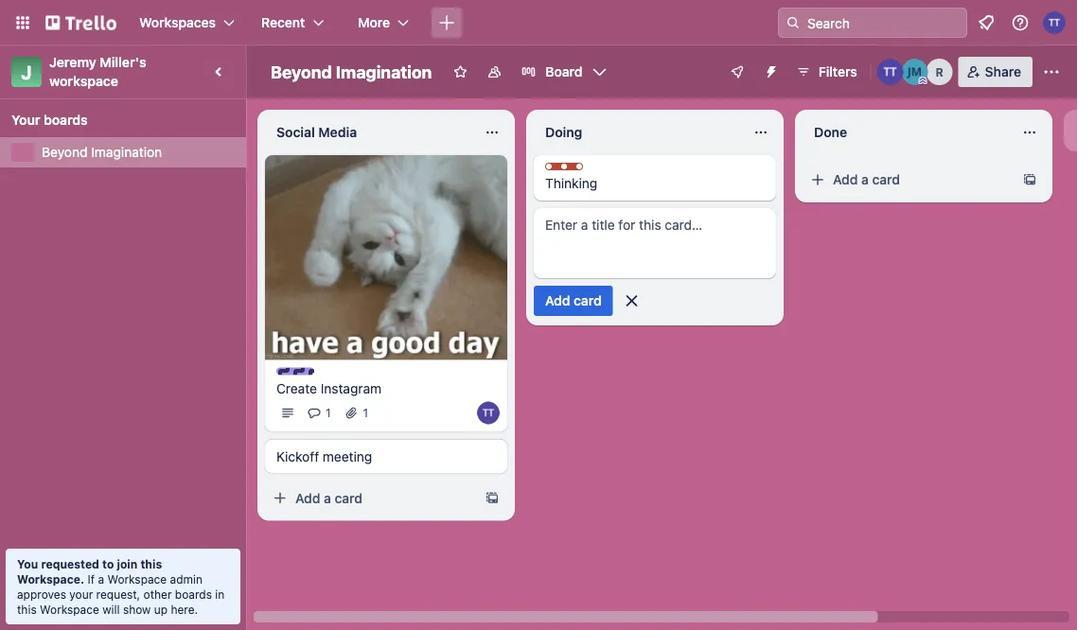 Task type: describe. For each thing, give the bounding box(es) containing it.
0 horizontal spatial terry turtle (terryturtle) image
[[877, 59, 904, 85]]

add a card button for social media
[[265, 483, 477, 513]]

workspace navigation collapse icon image
[[206, 59, 233, 85]]

Board name text field
[[261, 57, 441, 87]]

0 horizontal spatial workspace
[[40, 603, 99, 616]]

Done text field
[[803, 117, 1011, 148]]

show
[[123, 603, 151, 616]]

cancel image
[[622, 292, 641, 310]]

recent
[[261, 15, 305, 30]]

will
[[102, 603, 120, 616]]

star or unstar board image
[[453, 64, 468, 80]]

share
[[985, 64, 1021, 80]]

search image
[[786, 15, 801, 30]]

social media
[[276, 124, 357, 140]]

beyond imagination inside board name text field
[[271, 62, 432, 82]]

workspaces button
[[128, 8, 246, 38]]

kickoff
[[276, 449, 319, 464]]

beyond inside board name text field
[[271, 62, 332, 82]]

filters button
[[790, 57, 863, 87]]

board
[[546, 64, 583, 80]]

primary element
[[0, 0, 1077, 45]]

filters
[[818, 64, 857, 80]]

to
[[102, 557, 114, 571]]

jeremy miller (jeremymiller198) image
[[902, 59, 928, 85]]

doing
[[545, 124, 582, 140]]

create instagram
[[276, 380, 382, 396]]

workspace
[[49, 73, 118, 89]]

recent button
[[250, 8, 335, 38]]

beyond imagination link
[[42, 143, 235, 162]]

create board or workspace image
[[437, 13, 456, 32]]

add a card for done
[[833, 172, 900, 187]]

thoughts
[[564, 164, 616, 177]]

your
[[11, 112, 40, 128]]

add for done
[[833, 172, 858, 187]]

miller's
[[100, 54, 146, 70]]

add a card for social media
[[295, 490, 363, 506]]

thinking link
[[545, 174, 765, 193]]

share button
[[958, 57, 1033, 87]]

social
[[276, 124, 315, 140]]

open information menu image
[[1011, 13, 1030, 32]]

add inside add card button
[[545, 293, 570, 309]]

rubyanndersson (rubyanndersson) image
[[926, 59, 953, 85]]

other
[[143, 588, 172, 601]]

request,
[[96, 588, 140, 601]]

here.
[[171, 603, 198, 616]]

you requested to join this workspace.
[[17, 557, 162, 586]]

0 horizontal spatial boards
[[44, 112, 88, 128]]

this inside you requested to join this workspace.
[[140, 557, 162, 571]]

meeting
[[323, 449, 372, 464]]

admin
[[170, 573, 202, 586]]

Social Media text field
[[265, 117, 473, 148]]

workspace visible image
[[487, 64, 502, 80]]

create from template… image for done
[[1022, 172, 1037, 187]]

j
[[21, 61, 32, 83]]

1 vertical spatial card
[[574, 293, 602, 309]]

up
[[154, 603, 168, 616]]

0 notifications image
[[975, 11, 998, 34]]

kickoff meeting link
[[276, 447, 496, 466]]



Task type: locate. For each thing, give the bounding box(es) containing it.
1 horizontal spatial imagination
[[336, 62, 432, 82]]

1 horizontal spatial add a card
[[833, 172, 900, 187]]

show menu image
[[1042, 62, 1061, 81]]

2 1 from the left
[[363, 406, 368, 420]]

terry turtle (terryturtle) image right open information menu image
[[1043, 11, 1066, 34]]

0 horizontal spatial add
[[295, 490, 320, 506]]

1 horizontal spatial workspace
[[107, 573, 167, 586]]

your boards with 1 items element
[[11, 109, 225, 132]]

add a card down kickoff meeting
[[295, 490, 363, 506]]

0 horizontal spatial add a card
[[295, 490, 363, 506]]

2 vertical spatial a
[[98, 573, 104, 586]]

more
[[358, 15, 390, 30]]

0 horizontal spatial imagination
[[91, 144, 162, 160]]

1 horizontal spatial create from template… image
[[1022, 172, 1037, 187]]

beyond imagination down more
[[271, 62, 432, 82]]

card down meeting at the left of page
[[335, 490, 363, 506]]

automation image
[[756, 57, 782, 83]]

card for done
[[872, 172, 900, 187]]

0 vertical spatial add a card
[[833, 172, 900, 187]]

this down approves
[[17, 603, 37, 616]]

1 vertical spatial create from template… image
[[485, 491, 500, 506]]

Enter a title for this card… text field
[[534, 208, 776, 278]]

1 vertical spatial workspace
[[40, 603, 99, 616]]

0 horizontal spatial beyond imagination
[[42, 144, 162, 160]]

1 horizontal spatial card
[[574, 293, 602, 309]]

0 vertical spatial terry turtle (terryturtle) image
[[1043, 11, 1066, 34]]

0 horizontal spatial beyond
[[42, 144, 88, 160]]

2 horizontal spatial a
[[861, 172, 869, 187]]

2 horizontal spatial card
[[872, 172, 900, 187]]

1 vertical spatial beyond imagination
[[42, 144, 162, 160]]

card for social media
[[335, 490, 363, 506]]

imagination inside beyond imagination link
[[91, 144, 162, 160]]

this right join
[[140, 557, 162, 571]]

0 horizontal spatial create from template… image
[[485, 491, 500, 506]]

1 down instagram
[[363, 406, 368, 420]]

boards
[[44, 112, 88, 128], [175, 588, 212, 601]]

if
[[88, 573, 95, 586]]

in
[[215, 588, 225, 601]]

0 vertical spatial add a card button
[[803, 165, 1015, 195]]

Doing text field
[[534, 117, 742, 148]]

this member is an admin of this board. image
[[919, 77, 927, 85]]

1 horizontal spatial beyond imagination
[[271, 62, 432, 82]]

workspace
[[107, 573, 167, 586], [40, 603, 99, 616]]

imagination down your boards with 1 items element
[[91, 144, 162, 160]]

media
[[318, 124, 357, 140]]

1 horizontal spatial this
[[140, 557, 162, 571]]

1 vertical spatial a
[[324, 490, 331, 506]]

1 horizontal spatial beyond
[[271, 62, 332, 82]]

add down kickoff
[[295, 490, 320, 506]]

0 horizontal spatial 1
[[326, 406, 331, 420]]

if a workspace admin approves your request, other boards in this workspace will show up here.
[[17, 573, 225, 616]]

this inside 'if a workspace admin approves your request, other boards in this workspace will show up here.'
[[17, 603, 37, 616]]

beyond imagination
[[271, 62, 432, 82], [42, 144, 162, 160]]

color: bold red, title: "thoughts" element
[[545, 163, 616, 177]]

add a card button down done text field
[[803, 165, 1015, 195]]

instagram
[[321, 380, 382, 396]]

1 down create instagram
[[326, 406, 331, 420]]

beyond imagination down your boards with 1 items element
[[42, 144, 162, 160]]

0 vertical spatial a
[[861, 172, 869, 187]]

requested
[[41, 557, 99, 571]]

a for done
[[861, 172, 869, 187]]

0 vertical spatial this
[[140, 557, 162, 571]]

terry turtle (terryturtle) image
[[477, 402, 500, 424]]

your boards
[[11, 112, 88, 128]]

r
[[936, 65, 943, 79]]

1 vertical spatial boards
[[175, 588, 212, 601]]

approves
[[17, 588, 66, 601]]

imagination
[[336, 62, 432, 82], [91, 144, 162, 160]]

thoughts thinking
[[545, 164, 616, 191]]

a right if
[[98, 573, 104, 586]]

0 horizontal spatial add a card button
[[265, 483, 477, 513]]

workspace down your
[[40, 603, 99, 616]]

your
[[69, 588, 93, 601]]

boards inside 'if a workspace admin approves your request, other boards in this workspace will show up here.'
[[175, 588, 212, 601]]

add card button
[[534, 286, 613, 316]]

1 vertical spatial this
[[17, 603, 37, 616]]

2 vertical spatial card
[[335, 490, 363, 506]]

0 vertical spatial add
[[833, 172, 858, 187]]

Search field
[[801, 9, 966, 37]]

0 horizontal spatial a
[[98, 573, 104, 586]]

beyond down recent popup button
[[271, 62, 332, 82]]

terry turtle (terryturtle) image inside primary element
[[1043, 11, 1066, 34]]

create from template… image
[[1022, 172, 1037, 187], [485, 491, 500, 506]]

kickoff meeting
[[276, 449, 372, 464]]

0 vertical spatial beyond
[[271, 62, 332, 82]]

a down done text field
[[861, 172, 869, 187]]

back to home image
[[45, 8, 116, 38]]

1 vertical spatial beyond
[[42, 144, 88, 160]]

0 vertical spatial card
[[872, 172, 900, 187]]

1 vertical spatial imagination
[[91, 144, 162, 160]]

terry turtle (terryturtle) image
[[1043, 11, 1066, 34], [877, 59, 904, 85]]

terry turtle (terryturtle) image left the this member is an admin of this board. icon
[[877, 59, 904, 85]]

add a card down "done"
[[833, 172, 900, 187]]

imagination down more popup button
[[336, 62, 432, 82]]

add a card button for done
[[803, 165, 1015, 195]]

0 horizontal spatial card
[[335, 490, 363, 506]]

jeremy miller's workspace
[[49, 54, 150, 89]]

r button
[[926, 59, 953, 85]]

1 horizontal spatial add a card button
[[803, 165, 1015, 195]]

0 horizontal spatial this
[[17, 603, 37, 616]]

add a card button down kickoff meeting 'link'
[[265, 483, 477, 513]]

1 vertical spatial add
[[545, 293, 570, 309]]

imagination inside board name text field
[[336, 62, 432, 82]]

0 vertical spatial create from template… image
[[1022, 172, 1037, 187]]

add
[[833, 172, 858, 187], [545, 293, 570, 309], [295, 490, 320, 506]]

card down done text field
[[872, 172, 900, 187]]

create
[[276, 380, 317, 396]]

1 horizontal spatial 1
[[363, 406, 368, 420]]

add left cancel icon on the right
[[545, 293, 570, 309]]

color: purple, title: none image
[[276, 368, 314, 375]]

beyond
[[271, 62, 332, 82], [42, 144, 88, 160]]

boards down admin
[[175, 588, 212, 601]]

a down kickoff meeting
[[324, 490, 331, 506]]

you
[[17, 557, 38, 571]]

1
[[326, 406, 331, 420], [363, 406, 368, 420]]

power ups image
[[729, 64, 745, 80]]

1 vertical spatial terry turtle (terryturtle) image
[[877, 59, 904, 85]]

a for social media
[[324, 490, 331, 506]]

2 vertical spatial add
[[295, 490, 320, 506]]

1 horizontal spatial terry turtle (terryturtle) image
[[1043, 11, 1066, 34]]

1 vertical spatial add a card
[[295, 490, 363, 506]]

1 1 from the left
[[326, 406, 331, 420]]

beyond down your boards
[[42, 144, 88, 160]]

workspaces
[[139, 15, 216, 30]]

card
[[872, 172, 900, 187], [574, 293, 602, 309], [335, 490, 363, 506]]

create from template… image for social media
[[485, 491, 500, 506]]

jeremy
[[49, 54, 96, 70]]

add a card
[[833, 172, 900, 187], [295, 490, 363, 506]]

workspace down join
[[107, 573, 167, 586]]

0 vertical spatial imagination
[[336, 62, 432, 82]]

add down "done"
[[833, 172, 858, 187]]

1 vertical spatial add a card button
[[265, 483, 477, 513]]

join
[[117, 557, 138, 571]]

card left cancel icon on the right
[[574, 293, 602, 309]]

add a card button
[[803, 165, 1015, 195], [265, 483, 477, 513]]

boards right your
[[44, 112, 88, 128]]

thinking
[[545, 176, 597, 191]]

add card
[[545, 293, 602, 309]]

this
[[140, 557, 162, 571], [17, 603, 37, 616]]

add for social media
[[295, 490, 320, 506]]

more button
[[347, 8, 420, 38]]

0 vertical spatial beyond imagination
[[271, 62, 432, 82]]

done
[[814, 124, 847, 140]]

0 vertical spatial boards
[[44, 112, 88, 128]]

board button
[[513, 57, 615, 87]]

1 horizontal spatial a
[[324, 490, 331, 506]]

1 horizontal spatial add
[[545, 293, 570, 309]]

a
[[861, 172, 869, 187], [324, 490, 331, 506], [98, 573, 104, 586]]

workspace.
[[17, 573, 84, 586]]

1 horizontal spatial boards
[[175, 588, 212, 601]]

0 vertical spatial workspace
[[107, 573, 167, 586]]

create instagram link
[[276, 379, 496, 398]]

a inside 'if a workspace admin approves your request, other boards in this workspace will show up here.'
[[98, 573, 104, 586]]

2 horizontal spatial add
[[833, 172, 858, 187]]



Task type: vqa. For each thing, say whether or not it's contained in the screenshot.
Workspace navigation collapse icon
yes



